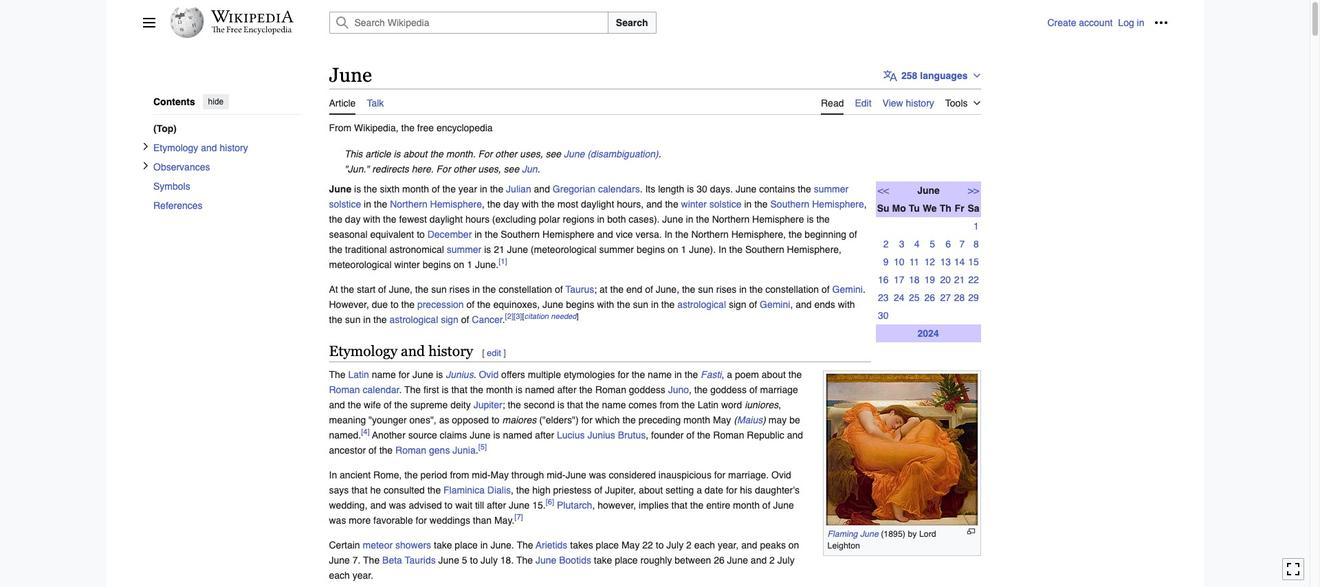 Task type: describe. For each thing, give the bounding box(es) containing it.
of up "younger
[[384, 399, 392, 410]]

etymology and history link
[[153, 138, 302, 157]]

26 inside take place roughly between 26 june and 2 july each year.
[[714, 555, 725, 566]]

year.
[[353, 570, 374, 581]]

roman up jupiter ;  the second is that the name comes from the latin word iuniores
[[596, 384, 627, 395]]

of right founder
[[687, 430, 695, 441]]

22 inside takes place may 22 to july 2 each year, and peaks on june 7. the
[[643, 540, 653, 551]]

the left latin link
[[329, 369, 346, 380]]

june element
[[329, 115, 981, 587]]

wait
[[455, 500, 473, 511]]

that up ("elders")
[[567, 399, 583, 410]]

redirects
[[372, 163, 409, 174]]

0 vertical spatial other
[[495, 148, 517, 159]]

2 inside takes place may 22 to july 2 each year, and peaks on june 7. the
[[687, 540, 692, 551]]

which
[[595, 414, 620, 425]]

[6] plutarch
[[546, 497, 593, 511]]

1 mid- from the left
[[472, 469, 491, 480]]

1 vertical spatial latin
[[698, 399, 719, 410]]

read
[[821, 97, 844, 108]]

, for , founder of the roman republic and ancestor of the
[[646, 430, 649, 441]]

history inside june element
[[429, 343, 473, 360]]

take inside take place roughly between 26 june and 2 july each year.
[[594, 555, 612, 566]]

12 link
[[925, 256, 936, 267]]

in inside in the southern hemisphere and vice versa. in the northern hemisphere, the beginning of the traditional astronomical
[[665, 229, 673, 240]]

may for mid-
[[491, 469, 509, 480]]

0 horizontal spatial on
[[454, 259, 465, 270]]

hide button
[[202, 94, 229, 109]]

in inside is 21 june (meteorological summer begins on 1 june). in the southern hemisphere, meteorological winter begins on 1 june.
[[719, 244, 727, 255]]

18
[[909, 274, 920, 285]]

of up northern hemisphere link
[[432, 183, 440, 194]]

to inside ", the high priestess of jupiter, about setting a date for his daughter's wedding, and was advised to wait till after june 15."
[[445, 500, 453, 511]]

summer for summer 'link'
[[447, 244, 482, 255]]

in ancient rome, the period from mid-may through mid-june was considered inauspicious for marriage. ovid says that he consulted the
[[329, 469, 792, 496]]

10
[[894, 256, 905, 267]]

of right astrological link
[[749, 299, 757, 310]]

15 link
[[969, 256, 979, 267]]

to inside , the day with the fewest daylight hours (excluding polar regions in both cases). june in the northern hemisphere is the seasonal equivalent to
[[417, 229, 425, 240]]

0 vertical spatial take
[[434, 540, 452, 551]]

0 vertical spatial etymology and history
[[153, 142, 248, 153]]

note containing "jun." redirects here. for other uses, see
[[329, 161, 981, 177]]

month up founder
[[684, 414, 711, 425]]

opposed
[[452, 414, 489, 425]]

july for 2
[[667, 540, 684, 551]]

1 horizontal spatial gemini
[[833, 284, 863, 295]]

from
[[329, 122, 352, 133]]

hemisphere up beginning at the right top of the page
[[813, 199, 864, 210]]

7
[[960, 238, 965, 249]]

of right end
[[645, 284, 653, 295]]

of down poem
[[750, 384, 758, 395]]

regions
[[563, 214, 595, 225]]

0 vertical spatial astrological
[[678, 299, 726, 310]]

of inside in the southern hemisphere and vice versa. in the northern hemisphere, the beginning of the traditional astronomical
[[849, 229, 858, 240]]

0 vertical spatial from
[[660, 399, 679, 410]]

and inside take place roughly between 26 june and 2 july each year.
[[751, 555, 767, 566]]

june down "jun."
[[329, 183, 352, 194]]

founder
[[651, 430, 684, 441]]

marriage
[[760, 384, 798, 395]]

. inside . however, due to the
[[863, 284, 866, 295]]

jun link
[[522, 163, 538, 174]]

1 vertical spatial ]
[[504, 348, 506, 358]]

however,
[[598, 500, 636, 511]]

and inside , and ends with the sun in the
[[796, 299, 812, 310]]

in inside , and ends with the sun in the
[[363, 314, 371, 325]]

june down arietids
[[536, 555, 557, 566]]

roman calendar link
[[329, 384, 400, 395]]

than
[[473, 515, 492, 526]]

, for , and ends with the sun in the
[[791, 299, 793, 310]]

he
[[370, 485, 381, 496]]

, the day with the fewest daylight hours (excluding polar regions in both cases). june in the northern hemisphere is the seasonal equivalent to
[[329, 199, 867, 240]]

latin link
[[348, 369, 369, 380]]

gregorian
[[553, 183, 596, 194]]

2 rises from the left
[[717, 284, 737, 295]]

of down [4] link
[[369, 445, 377, 456]]

0 horizontal spatial gemini
[[760, 299, 791, 310]]

plutarch
[[557, 500, 593, 511]]

1 june, from the left
[[389, 284, 413, 295]]

23 link
[[878, 292, 889, 303]]

is inside [4] another source claims june is named after lucius junius brutus
[[493, 430, 500, 441]]

that inside , however, implies that the entire month of june was more favorable for weddings than may.
[[672, 500, 688, 511]]

of inside , however, implies that the entire month of june was more favorable for weddings than may.
[[763, 500, 771, 511]]

after inside [4] another source claims june is named after lucius junius brutus
[[535, 430, 555, 441]]

to inside . however, due to the
[[391, 299, 399, 310]]

due
[[372, 299, 388, 310]]

each inside take place roughly between 26 june and 2 july each year.
[[329, 570, 350, 581]]

to inside takes place may 22 to july 2 each year, and peaks on june 7. the
[[656, 540, 664, 551]]

. inside roman gens junia . [5]
[[476, 445, 479, 456]]

june up article link
[[329, 64, 372, 86]]

that inside the in ancient rome, the period from mid-may through mid-june was considered inauspicious for marriage. ovid says that he consulted the
[[352, 485, 368, 496]]

sun up astrological link
[[698, 284, 714, 295]]

junius inside [4] another source claims june is named after lucius junius brutus
[[588, 430, 616, 441]]

the left first
[[405, 384, 421, 395]]

astrological link
[[678, 299, 726, 310]]

taurus link
[[566, 284, 595, 295]]

for left which
[[582, 414, 593, 425]]

the right 18.
[[517, 555, 533, 566]]

citation needed link
[[525, 312, 577, 321]]

14
[[955, 256, 965, 267]]

, for , however, implies that the entire month of june was more favorable for weddings than may.
[[593, 500, 595, 511]]

edit link
[[487, 348, 501, 358]]

)
[[763, 414, 766, 425]]

and inside in the southern hemisphere and vice versa. in the northern hemisphere, the beginning of the traditional astronomical
[[597, 229, 613, 240]]

june inside this article is about the month. for other uses, see june (disambiguation) . "jun." redirects here. for other uses, see jun .
[[564, 148, 585, 159]]

month inside , however, implies that the entire month of june was more favorable for weddings than may.
[[733, 500, 760, 511]]

edit link
[[855, 89, 872, 113]]

june is the sixth month of the year in the julian and gregorian calendars .  its length is 30 days. june contains the
[[329, 183, 814, 194]]

named inside [4] another source claims june is named after lucius junius brutus
[[503, 430, 533, 441]]

1 horizontal spatial sign
[[729, 299, 747, 310]]

20
[[941, 274, 951, 285]]

2 horizontal spatial name
[[648, 369, 672, 380]]

22 link
[[969, 274, 979, 285]]

(top)
[[153, 123, 176, 134]]

of inside astrological sign of cancer . [2] [3] [ citation needed ]
[[461, 314, 469, 325]]

is inside , the day with the fewest daylight hours (excluding polar regions in both cases). june in the northern hemisphere is the seasonal equivalent to
[[807, 214, 814, 225]]

flaming june link
[[828, 529, 879, 539]]

june left (1895)
[[860, 529, 879, 539]]

summer inside is 21 june (meteorological summer begins on 1 june). in the southern hemisphere, meteorological winter begins on 1 june.
[[599, 244, 634, 255]]

that inside the latin name for june is junius . ovid offers multiple etymologies for the name in the fasti , a poem about the roman calendar . the first is that the month is named after the roman goddess juno
[[452, 384, 468, 395]]

1 horizontal spatial name
[[602, 399, 626, 410]]

begins for equinoxes,
[[566, 299, 595, 310]]

1 horizontal spatial ;
[[595, 284, 597, 295]]

southern inside in the southern hemisphere and vice versa. in the northern hemisphere, the beginning of the traditional astronomical
[[501, 229, 540, 240]]

june inside take place roughly between 26 june and 2 july each year.
[[727, 555, 748, 566]]

after inside ", the high priestess of jupiter, about setting a date for his daughter's wedding, and was advised to wait till after june 15."
[[487, 500, 506, 511]]

0 vertical spatial see
[[546, 148, 561, 159]]

bootids
[[559, 555, 592, 566]]

says
[[329, 485, 349, 496]]

was inside , however, implies that the entire month of june was more favorable for weddings than may.
[[329, 515, 346, 526]]

solstice inside the summer solstice
[[329, 199, 361, 210]]

from wikipedia, the free encyclopedia
[[329, 122, 493, 133]]

wikipedia image
[[211, 10, 293, 23]]

jupiter
[[474, 399, 503, 410]]

summer for summer solstice
[[814, 183, 849, 194]]

fasti link
[[701, 369, 722, 380]]

on inside takes place may 22 to july 2 each year, and peaks on june 7. the
[[789, 540, 800, 551]]

for up jupiter ;  the second is that the name comes from the latin word iuniores
[[618, 369, 629, 380]]

wedding,
[[329, 500, 368, 511]]

<< link
[[878, 185, 889, 196]]

sun inside , and ends with the sun in the
[[345, 314, 361, 325]]

at the start of june, the sun rises in the constellation of taurus ; at the end of june, the sun rises in the constellation of gemini
[[329, 284, 863, 295]]

and inside , founder of the roman republic and ancestor of the
[[787, 430, 803, 441]]

latin inside the latin name for june is junius . ovid offers multiple etymologies for the name in the fasti , a poem about the roman calendar . the first is that the month is named after the roman goddess juno
[[348, 369, 369, 380]]

meteor
[[363, 540, 393, 551]]

21 inside 9 10 11 12 13 14 15 16 17 18 19 20 21 22 23 24 25 26 27 28 29
[[955, 274, 965, 285]]

first
[[424, 384, 439, 395]]

1 horizontal spatial uses,
[[520, 148, 543, 159]]

goddess inside , the goddess of marriage and the wife of the supreme deity
[[711, 384, 747, 395]]

flaminica dialis link
[[444, 485, 511, 496]]

june up su mo tu we th fr sa
[[918, 185, 940, 196]]

2 inside take place roughly between 26 june and 2 july each year.
[[770, 555, 775, 566]]

the left arietids
[[517, 540, 533, 551]]

2024 link
[[918, 328, 939, 339]]

0 horizontal spatial [
[[482, 348, 485, 358]]

and right julian
[[534, 183, 550, 194]]

summer solstice link
[[329, 183, 849, 210]]

10 link
[[894, 256, 905, 267]]

2 horizontal spatial 1
[[974, 221, 979, 232]]

and up observances link
[[201, 142, 217, 153]]

contains
[[760, 183, 795, 194]]

2 solstice from the left
[[710, 199, 742, 210]]

22 inside 9 10 11 12 13 14 15 16 17 18 19 20 21 22 23 24 25 26 27 28 29
[[969, 274, 979, 285]]

0 vertical spatial for
[[478, 148, 493, 159]]

june. inside is 21 june (meteorological summer begins on 1 june). in the southern hemisphere, meteorological winter begins on 1 june.
[[475, 259, 499, 270]]

consulted
[[384, 485, 425, 496]]

june down certain meteor showers take place in june. the arietids
[[439, 555, 459, 566]]

hours,
[[617, 199, 644, 210]]

was inside ", the high priestess of jupiter, about setting a date for his daughter's wedding, and was advised to wait till after june 15."
[[389, 500, 406, 511]]

, for , the day with the fewest daylight hours (excluding polar regions in both cases). june in the northern hemisphere is the seasonal equivalent to
[[864, 199, 867, 210]]

month down here. in the top of the page
[[402, 183, 429, 194]]

here.
[[412, 163, 434, 174]]

about inside the latin name for june is junius . ovid offers multiple etymologies for the name in the fasti , a poem about the roman calendar . the first is that the month is named after the roman goddess juno
[[762, 369, 786, 380]]

0 vertical spatial southern
[[771, 199, 810, 210]]

roughly
[[641, 555, 672, 566]]

julian
[[506, 183, 532, 194]]

hemisphere down year on the left top
[[430, 199, 482, 210]]

21 inside is 21 june (meteorological summer begins on 1 june). in the southern hemisphere, meteorological winter begins on 1 june.
[[494, 244, 505, 255]]

month.
[[446, 148, 476, 159]]

in inside in the southern hemisphere and vice versa. in the northern hemisphere, the beginning of the traditional astronomical
[[475, 229, 482, 240]]

june inside ", the high priestess of jupiter, about setting a date for his daughter's wedding, and was advised to wait till after june 15."
[[509, 500, 530, 511]]

of up the ends
[[822, 284, 830, 295]]

talk
[[367, 97, 384, 108]]

fasti
[[701, 369, 722, 380]]

x small image for etymology and history
[[141, 142, 150, 150]]

however,
[[329, 299, 369, 310]]

the inside takes place may 22 to july 2 each year, and peaks on june 7. the
[[363, 555, 380, 566]]

x small image for observances
[[141, 161, 150, 169]]

each inside takes place may 22 to july 2 each year, and peaks on june 7. the
[[695, 540, 715, 551]]

0 vertical spatial etymology
[[153, 142, 198, 153]]

[3] link
[[514, 312, 522, 321]]

june inside the in ancient rome, the period from mid-may through mid-june was considered inauspicious for marriage. ovid says that he consulted the
[[566, 469, 587, 480]]

at
[[329, 284, 338, 295]]

period
[[421, 469, 447, 480]]

winter for solstice
[[681, 199, 707, 210]]

2 june, from the left
[[656, 284, 680, 295]]

word
[[722, 399, 742, 410]]

june right the days. on the right of page
[[736, 183, 757, 194]]

maiores ("elders") for which the preceding month may ( maius )
[[502, 414, 766, 425]]

0 horizontal spatial gemini link
[[760, 299, 791, 310]]

28 link
[[955, 292, 965, 303]]

june bootids link
[[536, 555, 592, 566]]

year,
[[718, 540, 739, 551]]

cancer link
[[472, 314, 503, 325]]

be
[[790, 414, 801, 425]]

astrological sign link
[[390, 314, 459, 325]]

0 horizontal spatial 5
[[462, 555, 467, 566]]

1 horizontal spatial daylight
[[581, 199, 614, 210]]

[1]
[[499, 257, 507, 266]]

7.
[[353, 555, 361, 566]]

14 link
[[955, 256, 965, 267]]

0 vertical spatial northern
[[390, 199, 428, 210]]

observances link
[[153, 157, 302, 176]]

2 vertical spatial 1
[[467, 259, 473, 270]]

0 horizontal spatial other
[[454, 163, 476, 174]]

of left taurus
[[555, 284, 563, 295]]

and down astrological sign link
[[401, 343, 425, 360]]

roman inside , founder of the roman republic and ancestor of the
[[714, 430, 745, 441]]

1 rises from the left
[[450, 284, 470, 295]]

june inside , the day with the fewest daylight hours (excluding polar regions in both cases). june in the northern hemisphere is the seasonal equivalent to
[[663, 214, 684, 225]]

needed
[[551, 312, 577, 321]]

of up astrological sign of cancer . [2] [3] [ citation needed ]
[[467, 299, 475, 310]]

1 constellation from the left
[[499, 284, 552, 295]]

9 link
[[878, 256, 889, 267]]

search
[[616, 17, 648, 28]]

flaming june
[[828, 529, 879, 539]]

0 horizontal spatial begins
[[423, 259, 451, 270]]

0 vertical spatial gemini link
[[833, 284, 863, 295]]

0 horizontal spatial history
[[219, 142, 248, 153]]

goddess inside the latin name for june is junius . ovid offers multiple etymologies for the name in the fasti , a poem about the roman calendar . the first is that the month is named after the roman goddess juno
[[629, 384, 666, 395]]

astrological inside astrological sign of cancer . [2] [3] [ citation needed ]
[[390, 314, 438, 325]]

symbols link
[[153, 176, 302, 196]]

december link
[[428, 229, 472, 240]]

[6]
[[546, 497, 555, 507]]

till
[[475, 500, 484, 511]]



Task type: vqa. For each thing, say whether or not it's contained in the screenshot.


Task type: locate. For each thing, give the bounding box(es) containing it.
tools
[[946, 97, 968, 108]]

name up which
[[602, 399, 626, 410]]

roman link
[[396, 445, 427, 456]]

with up equivalent
[[363, 214, 381, 225]]

northern inside in the southern hemisphere and vice versa. in the northern hemisphere, the beginning of the traditional astronomical
[[692, 229, 729, 240]]

0 vertical spatial latin
[[348, 369, 369, 380]]

1 vertical spatial on
[[454, 259, 465, 270]]

25 link
[[909, 292, 920, 303]]

place for takes
[[596, 540, 619, 551]]

setting
[[666, 485, 694, 496]]

1 vertical spatial junius
[[588, 430, 616, 441]]

name
[[372, 369, 396, 380], [648, 369, 672, 380], [602, 399, 626, 410]]

junius link
[[446, 369, 474, 380]]

southern inside is 21 june (meteorological summer begins on 1 june). in the southern hemisphere, meteorological winter begins on 1 june.
[[746, 244, 785, 255]]

june main content
[[324, 62, 1168, 587]]

the inside is 21 june (meteorological summer begins on 1 june). in the southern hemisphere, meteorological winter begins on 1 june.
[[730, 244, 743, 255]]

tu
[[909, 203, 920, 214]]

1 vertical spatial daylight
[[430, 214, 463, 225]]

after
[[558, 384, 577, 395], [535, 430, 555, 441], [487, 500, 506, 511]]

ovid up daughter's
[[772, 469, 792, 480]]

more
[[349, 515, 371, 526]]

0 horizontal spatial a
[[697, 485, 702, 496]]

log in and more options image
[[1155, 16, 1168, 30]]

and inside takes place may 22 to july 2 each year, and peaks on june 7. the
[[742, 540, 758, 551]]

hemisphere, down beginning at the right top of the page
[[787, 244, 842, 255]]

other
[[495, 148, 517, 159], [454, 163, 476, 174]]

and left the ends
[[796, 299, 812, 310]]

2 horizontal spatial on
[[789, 540, 800, 551]]

weddings
[[430, 515, 470, 526]]

take right bootids
[[594, 555, 612, 566]]

1 horizontal spatial in
[[665, 229, 673, 240]]

hemisphere inside in the southern hemisphere and vice versa. in the northern hemisphere, the beginning of the traditional astronomical
[[543, 229, 595, 240]]

1 vertical spatial uses,
[[478, 163, 501, 174]]

, inside the latin name for june is junius . ovid offers multiple etymologies for the name in the fasti , a poem about the roman calendar . the first is that the month is named after the roman goddess juno
[[722, 369, 725, 380]]

3 link
[[894, 238, 905, 249]]

[3]
[[514, 312, 522, 321]]

, however, implies that the entire month of june was more favorable for weddings than may.
[[329, 500, 794, 526]]

june up [5]
[[470, 430, 491, 441]]

observances
[[153, 161, 210, 172]]

2
[[884, 238, 889, 249], [687, 540, 692, 551], [770, 555, 775, 566]]

1 horizontal spatial gemini link
[[833, 284, 863, 295]]

x small image
[[141, 142, 150, 150], [141, 161, 150, 169]]

daughter's
[[755, 485, 800, 496]]

2 goddess from the left
[[711, 384, 747, 395]]

daylight down gregorian calendars link
[[581, 199, 614, 210]]

about up here. in the top of the page
[[403, 148, 428, 159]]

1 vertical spatial ovid
[[772, 469, 792, 480]]

entire
[[707, 500, 731, 511]]

<<
[[878, 185, 889, 196]]

0 vertical spatial ovid
[[479, 369, 499, 380]]

for up calendar
[[399, 369, 410, 380]]

priestess
[[553, 485, 592, 496]]

solstice up the seasonal
[[329, 199, 361, 210]]

named down the maiores
[[503, 430, 533, 441]]

0 vertical spatial was
[[589, 469, 606, 480]]

rises
[[450, 284, 470, 295], [717, 284, 737, 295]]

astrological
[[678, 299, 726, 310], [390, 314, 438, 325]]

about inside ", the high priestess of jupiter, about setting a date for his daughter's wedding, and was advised to wait till after june 15."
[[639, 485, 663, 496]]

1
[[974, 221, 979, 232], [681, 244, 687, 255], [467, 259, 473, 270]]

named.
[[329, 430, 361, 441]]

1 vertical spatial day
[[345, 214, 361, 225]]

0 vertical spatial on
[[668, 244, 679, 255]]

junius inside the latin name for june is junius . ovid offers multiple etymologies for the name in the fasti , a poem about the roman calendar . the first is that the month is named after the roman goddess juno
[[446, 369, 474, 380]]

[ inside astrological sign of cancer . [2] [3] [ citation needed ]
[[522, 312, 525, 321]]

1 horizontal spatial 30
[[878, 310, 889, 321]]

. however, due to the
[[329, 284, 866, 310]]

2 horizontal spatial july
[[778, 555, 795, 566]]

1 horizontal spatial history
[[429, 343, 473, 360]]

30 up winter solstice link
[[697, 183, 708, 194]]

1 vertical spatial ;
[[503, 399, 505, 410]]

and
[[201, 142, 217, 153], [534, 183, 550, 194], [647, 199, 663, 210], [597, 229, 613, 240], [796, 299, 812, 310], [401, 343, 425, 360], [329, 399, 345, 410], [787, 430, 803, 441], [370, 500, 386, 511], [742, 540, 758, 551], [751, 555, 767, 566]]

southern hemisphere link
[[771, 199, 864, 210]]

the inside ", the high priestess of jupiter, about setting a date for his daughter's wedding, and was advised to wait till after june 15."
[[516, 485, 530, 496]]

to inside , meaning "younger ones", as opposed to
[[492, 414, 500, 425]]

1 vertical spatial hemisphere,
[[787, 244, 842, 255]]

1 down summer 'link'
[[467, 259, 473, 270]]

winter down length
[[681, 199, 707, 210]]

winter for begins
[[394, 259, 420, 270]]

southern
[[771, 199, 810, 210], [501, 229, 540, 240], [746, 244, 785, 255]]

, inside , the day with the fewest daylight hours (excluding polar regions in both cases). june in the northern hemisphere is the seasonal equivalent to
[[864, 199, 867, 210]]

0 horizontal spatial hemisphere,
[[732, 229, 786, 240]]

(1895) by lord leighton
[[828, 529, 937, 551]]

june inside [4] another source claims june is named after lucius junius brutus
[[470, 430, 491, 441]]

on down summer 'link'
[[454, 259, 465, 270]]

mid- up high
[[547, 469, 566, 480]]

(1895)
[[881, 529, 906, 539]]

may down however,
[[622, 540, 640, 551]]

june inside is 21 june (meteorological summer begins on 1 june). in the southern hemisphere, meteorological winter begins on 1 june.
[[507, 244, 528, 255]]

the inside , however, implies that the entire month of june was more favorable for weddings than may.
[[690, 500, 704, 511]]

of left jupiter,
[[595, 485, 603, 496]]

june,
[[389, 284, 413, 295], [656, 284, 680, 295]]

13
[[941, 256, 951, 267]]

other up julian
[[495, 148, 517, 159]]

june
[[329, 64, 372, 86], [564, 148, 585, 159], [329, 183, 352, 194], [736, 183, 757, 194], [918, 185, 940, 196], [663, 214, 684, 225], [507, 244, 528, 255], [543, 299, 564, 310], [413, 369, 434, 380], [470, 430, 491, 441], [566, 469, 587, 480], [509, 500, 530, 511], [773, 500, 794, 511], [860, 529, 879, 539], [329, 555, 350, 566], [439, 555, 459, 566], [536, 555, 557, 566], [727, 555, 748, 566]]

with down the at
[[597, 299, 614, 310]]

of down daughter's
[[763, 500, 771, 511]]

summer up southern hemisphere link
[[814, 183, 849, 194]]

16 link
[[878, 274, 889, 285]]

july inside takes place may 22 to july 2 each year, and peaks on june 7. the
[[667, 540, 684, 551]]

another
[[372, 430, 406, 441]]

sun down end
[[633, 299, 649, 310]]

its
[[646, 183, 656, 194]]

to up astronomical
[[417, 229, 425, 240]]

for down advised
[[416, 515, 427, 526]]

the inside this article is about the month. for other uses, see june (disambiguation) . "jun." redirects here. for other uses, see jun .
[[430, 148, 444, 159]]

27 link
[[941, 292, 951, 303]]

1 x small image from the top
[[141, 142, 150, 150]]

calendars
[[598, 183, 640, 194]]

with inside , and ends with the sun in the
[[838, 299, 855, 310]]

20 link
[[941, 274, 951, 285]]

summer down december link
[[447, 244, 482, 255]]

astronomical
[[390, 244, 444, 255]]

that down junius 'link'
[[452, 384, 468, 395]]

create account link
[[1048, 17, 1113, 28]]

roman down (
[[714, 430, 745, 441]]

to down certain meteor showers take place in june. the arietids
[[470, 555, 478, 566]]

("elders")
[[539, 414, 579, 425]]

roman inside roman gens junia . [5]
[[396, 445, 427, 456]]

etymology and history inside june element
[[329, 343, 473, 360]]

0 horizontal spatial was
[[329, 515, 346, 526]]

2 vertical spatial was
[[329, 515, 346, 526]]

summer inside the summer solstice
[[814, 183, 849, 194]]

5
[[930, 238, 936, 249], [462, 555, 467, 566]]

june up [1]
[[507, 244, 528, 255]]

flaming
[[828, 529, 858, 539]]

personal tools navigation
[[1048, 12, 1172, 34]]

26 inside 9 10 11 12 13 14 15 16 17 18 19 20 21 22 23 24 25 26 27 28 29
[[925, 292, 936, 303]]

days.
[[710, 183, 733, 194]]

daylight up december
[[430, 214, 463, 225]]

1 horizontal spatial from
[[660, 399, 679, 410]]

hemisphere down contains
[[753, 214, 804, 225]]

name up juno link
[[648, 369, 672, 380]]

1 vertical spatial for
[[436, 163, 451, 174]]

1 vertical spatial about
[[762, 369, 786, 380]]

in inside the in ancient rome, the period from mid-may through mid-june was considered inauspicious for marriage. ovid says that he consulted the
[[329, 469, 337, 480]]

, for , meaning "younger ones", as opposed to
[[779, 399, 781, 410]]

the
[[401, 122, 415, 133], [430, 148, 444, 159], [364, 183, 377, 194], [443, 183, 456, 194], [490, 183, 504, 194], [798, 183, 812, 194], [374, 199, 387, 210], [488, 199, 501, 210], [542, 199, 555, 210], [665, 199, 679, 210], [755, 199, 768, 210], [329, 214, 343, 225], [383, 214, 397, 225], [696, 214, 710, 225], [817, 214, 830, 225], [485, 229, 498, 240], [676, 229, 689, 240], [789, 229, 802, 240], [329, 244, 343, 255], [730, 244, 743, 255], [341, 284, 354, 295], [415, 284, 429, 295], [483, 284, 496, 295], [611, 284, 624, 295], [682, 284, 696, 295], [750, 284, 763, 295], [401, 299, 415, 310], [477, 299, 491, 310], [617, 299, 631, 310], [662, 299, 675, 310], [329, 314, 343, 325], [374, 314, 387, 325], [632, 369, 645, 380], [685, 369, 698, 380], [789, 369, 802, 380], [470, 384, 484, 395], [579, 384, 593, 395], [695, 384, 708, 395], [348, 399, 361, 410], [394, 399, 408, 410], [508, 399, 521, 410], [586, 399, 600, 410], [682, 399, 695, 410], [623, 414, 636, 425], [697, 430, 711, 441], [379, 445, 393, 456], [405, 469, 418, 480], [428, 485, 441, 496], [516, 485, 530, 496], [690, 500, 704, 511]]

0 horizontal spatial ovid
[[479, 369, 499, 380]]

history inside 'link'
[[906, 97, 935, 108]]

0 horizontal spatial sign
[[441, 314, 459, 325]]

2 horizontal spatial 2
[[884, 238, 889, 249]]

in
[[1137, 17, 1145, 28], [480, 183, 488, 194], [364, 199, 371, 210], [745, 199, 752, 210], [597, 214, 605, 225], [686, 214, 694, 225], [475, 229, 482, 240], [473, 284, 480, 295], [740, 284, 747, 295], [651, 299, 659, 310], [363, 314, 371, 325], [675, 369, 682, 380], [481, 540, 488, 551]]

history up junius 'link'
[[429, 343, 473, 360]]

with right the ends
[[838, 299, 855, 310]]

marriage.
[[728, 469, 769, 480]]

2 horizontal spatial in
[[719, 244, 727, 255]]

2 horizontal spatial history
[[906, 97, 935, 108]]

0 horizontal spatial each
[[329, 570, 350, 581]]

2 vertical spatial about
[[639, 485, 663, 496]]

1 vertical spatial june.
[[491, 540, 514, 551]]

for inside the in ancient rome, the period from mid-may through mid-june was considered inauspicious for marriage. ovid says that he consulted the
[[715, 469, 726, 480]]

1 vertical spatial sign
[[441, 314, 459, 325]]

northern inside , the day with the fewest daylight hours (excluding polar regions in both cases). june in the northern hemisphere is the seasonal equivalent to
[[712, 214, 750, 225]]

ovid inside the latin name for june is junius . ovid offers multiple etymologies for the name in the fasti , a poem about the roman calendar . the first is that the month is named after the roman goddess juno
[[479, 369, 499, 380]]

for inside ", the high priestess of jupiter, about setting a date for his daughter's wedding, and was advised to wait till after june 15."
[[726, 485, 738, 496]]

place for take
[[615, 555, 638, 566]]

1 horizontal spatial 2
[[770, 555, 775, 566]]

7 link
[[955, 238, 965, 249]]

beginning
[[805, 229, 847, 240]]

ovid inside the in ancient rome, the period from mid-may through mid-june was considered inauspicious for marriage. ovid says that he consulted the
[[772, 469, 792, 480]]

sun
[[431, 284, 447, 295], [698, 284, 714, 295], [633, 299, 649, 310], [345, 314, 361, 325]]

june down certain
[[329, 555, 350, 566]]

june right the cases).
[[663, 214, 684, 225]]

30
[[697, 183, 708, 194], [878, 310, 889, 321]]

july for 18.
[[481, 555, 498, 566]]

june up the gregorian at the left top of the page
[[564, 148, 585, 159]]

of left "cancer" link
[[461, 314, 469, 325]]

june up citation needed link
[[543, 299, 564, 310]]

constellation up equinoxes,
[[499, 284, 552, 295]]

. inside astrological sign of cancer . [2] [3] [ citation needed ]
[[503, 314, 505, 325]]

year
[[459, 183, 477, 194]]

view history link
[[883, 89, 935, 113]]

after inside the latin name for june is junius . ovid offers multiple etymologies for the name in the fasti , a poem about the roman calendar . the first is that the month is named after the roman goddess juno
[[558, 384, 577, 395]]

Search Wikipedia search field
[[329, 12, 609, 34]]

1 vertical spatial in
[[719, 244, 727, 255]]

is inside is 21 june (meteorological summer begins on 1 june). in the southern hemisphere, meteorological winter begins on 1 june.
[[484, 244, 491, 255]]

1 horizontal spatial june,
[[656, 284, 680, 295]]

2 vertical spatial may
[[622, 540, 640, 551]]

, inside , and ends with the sun in the
[[791, 299, 793, 310]]

begins down taurus
[[566, 299, 595, 310]]

a left poem
[[727, 369, 733, 380]]

with down julian
[[522, 199, 539, 210]]

, inside , meaning "younger ones", as opposed to
[[779, 399, 781, 410]]

1 vertical spatial was
[[389, 500, 406, 511]]

, inside , however, implies that the entire month of june was more favorable for weddings than may.
[[593, 500, 595, 511]]

peaks
[[760, 540, 786, 551]]

0 horizontal spatial daylight
[[430, 214, 463, 225]]

1 horizontal spatial winter
[[681, 199, 707, 210]]

begins for (meteorological
[[637, 244, 665, 255]]

gemini link up the ends
[[833, 284, 863, 295]]

Search search field
[[313, 12, 1048, 34]]

hemisphere, down contains
[[732, 229, 786, 240]]

sign down precession
[[441, 314, 459, 325]]

deity
[[451, 399, 471, 410]]

july left 18.
[[481, 555, 498, 566]]

in up "says"
[[329, 469, 337, 480]]

for up 'date'
[[715, 469, 726, 480]]

1 horizontal spatial about
[[639, 485, 663, 496]]

2 mid- from the left
[[547, 469, 566, 480]]

after down dialis at the bottom of page
[[487, 500, 506, 511]]

, inside , the goddess of marriage and the wife of the supreme deity
[[689, 384, 692, 395]]

of up due
[[378, 284, 386, 295]]

2 vertical spatial history
[[429, 343, 473, 360]]

june inside takes place may 22 to july 2 each year, and peaks on june 7. the
[[329, 555, 350, 566]]

1 solstice from the left
[[329, 199, 361, 210]]

1 horizontal spatial goddess
[[711, 384, 747, 395]]

menu image
[[142, 16, 156, 30]]

, for , the high priestess of jupiter, about setting a date for his daughter's wedding, and was advised to wait till after june 15.
[[511, 485, 514, 496]]

2 up between
[[687, 540, 692, 551]]

roman down latin link
[[329, 384, 360, 395]]

see up "june is the sixth month of the year in the julian and gregorian calendars .  its length is 30 days. june contains the"
[[546, 148, 561, 159]]

place right "takes"
[[596, 540, 619, 551]]

1 horizontal spatial day
[[504, 199, 519, 210]]

0 vertical spatial 22
[[969, 274, 979, 285]]

roman down source
[[396, 445, 427, 456]]

june inside , however, implies that the entire month of june was more favorable for weddings than may.
[[773, 500, 794, 511]]

for left his
[[726, 485, 738, 496]]

may inside the in ancient rome, the period from mid-may through mid-june was considered inauspicious for marriage. ovid says that he consulted the
[[491, 469, 509, 480]]

winter down astronomical
[[394, 259, 420, 270]]

1 vertical spatial 30
[[878, 310, 889, 321]]

"younger
[[369, 414, 407, 425]]

comes
[[629, 399, 657, 410]]

[ down equinoxes,
[[522, 312, 525, 321]]

encyclopedia
[[437, 122, 493, 133]]

goddess up word
[[711, 384, 747, 395]]

1 vertical spatial begins
[[423, 259, 451, 270]]

named inside the latin name for june is junius . ovid offers multiple etymologies for the name in the fasti , a poem about the roman calendar . the first is that the month is named after the roman goddess juno
[[525, 384, 555, 395]]

begins down astronomical
[[423, 259, 451, 270]]

0 vertical spatial about
[[403, 148, 428, 159]]

0 horizontal spatial etymology
[[153, 142, 198, 153]]

0 horizontal spatial 30
[[697, 183, 708, 194]]

1 horizontal spatial take
[[594, 555, 612, 566]]

note containing this article is about the month. for other uses, see
[[329, 146, 981, 161]]

with
[[522, 199, 539, 210], [363, 214, 381, 225], [597, 299, 614, 310], [838, 299, 855, 310]]

month inside the latin name for june is junius . ovid offers multiple etymologies for the name in the fasti , a poem about the roman calendar . the first is that the month is named after the roman goddess juno
[[486, 384, 513, 395]]

1 vertical spatial 5
[[462, 555, 467, 566]]

0 horizontal spatial 22
[[643, 540, 653, 551]]

day inside , the day with the fewest daylight hours (excluding polar regions in both cases). june in the northern hemisphere is the seasonal equivalent to
[[345, 214, 361, 225]]

with inside , the day with the fewest daylight hours (excluding polar regions in both cases). june in the northern hemisphere is the seasonal equivalent to
[[363, 214, 381, 225]]

hemisphere, inside in the southern hemisphere and vice versa. in the northern hemisphere, the beginning of the traditional astronomical
[[732, 229, 786, 240]]

note
[[329, 146, 981, 161], [329, 161, 981, 177]]

and inside , the goddess of marriage and the wife of the supreme deity
[[329, 399, 345, 410]]

0 horizontal spatial july
[[481, 555, 498, 566]]

precession of the equinoxes, june begins with the sun in the astrological sign of gemini
[[417, 299, 791, 310]]

0 vertical spatial [
[[522, 312, 525, 321]]

(disambiguation)
[[588, 148, 659, 159]]

northern
[[390, 199, 428, 210], [712, 214, 750, 225], [692, 229, 729, 240]]

was up jupiter,
[[589, 469, 606, 480]]

northern down winter solstice link
[[712, 214, 750, 225]]

claims
[[440, 430, 467, 441]]

hemisphere inside , the day with the fewest daylight hours (excluding polar regions in both cases). june in the northern hemisphere is the seasonal equivalent to
[[753, 214, 804, 225]]

junius left ovid link
[[446, 369, 474, 380]]

may inside takes place may 22 to july 2 each year, and peaks on june 7. the
[[622, 540, 640, 551]]

1 vertical spatial other
[[454, 163, 476, 174]]

1 vertical spatial winter
[[394, 259, 420, 270]]

0 horizontal spatial winter
[[394, 259, 420, 270]]

1 vertical spatial see
[[504, 163, 519, 174]]

place inside take place roughly between 26 june and 2 july each year.
[[615, 555, 638, 566]]

fullscreen image
[[1287, 563, 1301, 577]]

5 down certain meteor showers take place in june. the arietids
[[462, 555, 467, 566]]

in inside personal tools navigation
[[1137, 17, 1145, 28]]

1 up 8
[[974, 221, 979, 232]]

15
[[969, 256, 979, 267]]

seasonal
[[329, 229, 368, 240]]

article
[[329, 97, 356, 108]]

21 up "[1]" link
[[494, 244, 505, 255]]

2 down peaks
[[770, 555, 775, 566]]

meteor showers link
[[363, 540, 431, 551]]

1 horizontal spatial hemisphere,
[[787, 244, 842, 255]]

22
[[969, 274, 979, 285], [643, 540, 653, 551]]

0 vertical spatial june.
[[475, 259, 499, 270]]

[ edit ]
[[482, 348, 506, 358]]

2 vertical spatial in
[[329, 469, 337, 480]]

taurus
[[566, 284, 595, 295]]

26 down year, on the right bottom of page
[[714, 555, 725, 566]]

sign inside astrological sign of cancer . [2] [3] [ citation needed ]
[[441, 314, 459, 325]]

place up beta taurids june 5 to july 18. the june bootids
[[455, 540, 478, 551]]

1 goddess from the left
[[629, 384, 666, 395]]

other down month.
[[454, 163, 476, 174]]

his
[[740, 485, 753, 496]]

and inside ", the high priestess of jupiter, about setting a date for his daughter's wedding, and was advised to wait till after june 15."
[[370, 500, 386, 511]]

2 vertical spatial begins
[[566, 299, 595, 310]]

1 horizontal spatial may
[[622, 540, 640, 551]]

winter inside is 21 june (meteorological summer begins on 1 june). in the southern hemisphere, meteorological winter begins on 1 june.
[[394, 259, 420, 270]]

june up first
[[413, 369, 434, 380]]

hemisphere, inside is 21 june (meteorological summer begins on 1 june). in the southern hemisphere, meteorological winter begins on 1 june.
[[787, 244, 842, 255]]

in inside the latin name for june is junius . ovid offers multiple etymologies for the name in the fasti , a poem about the roman calendar . the first is that the month is named after the roman goddess juno
[[675, 369, 682, 380]]

of inside ", the high priestess of jupiter, about setting a date for his daughter's wedding, and was advised to wait till after june 15."
[[595, 485, 603, 496]]

1 horizontal spatial latin
[[698, 399, 719, 410]]

june up priestess
[[566, 469, 587, 480]]

2 note from the top
[[329, 161, 981, 177]]

2 constellation from the left
[[766, 284, 819, 295]]

1 note from the top
[[329, 146, 981, 161]]

, for , the goddess of marriage and the wife of the supreme deity
[[689, 384, 692, 395]]

[
[[522, 312, 525, 321], [482, 348, 485, 358]]

is inside this article is about the month. for other uses, see june (disambiguation) . "jun." redirects here. for other uses, see jun .
[[394, 148, 401, 159]]

that down ancient
[[352, 485, 368, 496]]

history right view
[[906, 97, 935, 108]]

was inside the in ancient rome, the period from mid-may through mid-june was considered inauspicious for marriage. ovid says that he consulted the
[[589, 469, 606, 480]]

may for month
[[713, 414, 731, 425]]

place left roughly
[[615, 555, 638, 566]]

1 vertical spatial 26
[[714, 555, 725, 566]]

summer down vice
[[599, 244, 634, 255]]

] inside astrological sign of cancer . [2] [3] [ citation needed ]
[[577, 312, 579, 321]]

junius down which
[[588, 430, 616, 441]]

each left "year."
[[329, 570, 350, 581]]

0 vertical spatial 21
[[494, 244, 505, 255]]

1 vertical spatial may
[[491, 469, 509, 480]]

1 horizontal spatial solstice
[[710, 199, 742, 210]]

0 horizontal spatial name
[[372, 369, 396, 380]]

1 vertical spatial 1
[[681, 244, 687, 255]]

sun up precession link
[[431, 284, 447, 295]]

1 vertical spatial southern
[[501, 229, 540, 240]]

for inside , however, implies that the entire month of june was more favorable for weddings than may.
[[416, 515, 427, 526]]

etymology inside june element
[[329, 343, 398, 360]]

a inside ", the high priestess of jupiter, about setting a date for his daughter's wedding, and was advised to wait till after june 15."
[[697, 485, 702, 496]]

length
[[658, 183, 685, 194]]

taurids
[[405, 555, 436, 566]]

favorable
[[374, 515, 413, 526]]

2 vertical spatial 2
[[770, 555, 775, 566]]

0 vertical spatial uses,
[[520, 148, 543, 159]]

1 horizontal spatial 5
[[930, 238, 936, 249]]

1 horizontal spatial see
[[546, 148, 561, 159]]

1 horizontal spatial junius
[[588, 430, 616, 441]]

july inside take place roughly between 26 june and 2 july each year.
[[778, 555, 795, 566]]

and down its
[[647, 199, 663, 210]]

history down (top) "link"
[[219, 142, 248, 153]]

for right month.
[[478, 148, 493, 159]]

1 horizontal spatial other
[[495, 148, 517, 159]]

0 horizontal spatial solstice
[[329, 199, 361, 210]]

a inside the latin name for june is junius . ovid offers multiple etymologies for the name in the fasti , a poem about the roman calendar . the first is that the month is named after the roman goddess juno
[[727, 369, 733, 380]]

0 horizontal spatial 1
[[467, 259, 473, 270]]

language progressive image
[[884, 69, 898, 82]]

sign right astrological link
[[729, 299, 747, 310]]

winter solstice link
[[681, 199, 742, 210]]

day up the seasonal
[[345, 214, 361, 225]]

1 horizontal spatial ovid
[[772, 469, 792, 480]]

place
[[455, 540, 478, 551], [596, 540, 619, 551], [615, 555, 638, 566]]

0 horizontal spatial after
[[487, 500, 506, 511]]

about inside this article is about the month. for other uses, see june (disambiguation) . "jun." redirects here. for other uses, see jun .
[[403, 148, 428, 159]]

26 right 25 link
[[925, 292, 936, 303]]

2 x small image from the top
[[141, 161, 150, 169]]

28
[[955, 292, 965, 303]]

2 vertical spatial northern
[[692, 229, 729, 240]]

0 horizontal spatial junius
[[446, 369, 474, 380]]

0 vertical spatial hemisphere,
[[732, 229, 786, 240]]

republic
[[747, 430, 785, 441]]

mid- up flaminica dialis link
[[472, 469, 491, 480]]

the free encyclopedia image
[[212, 26, 292, 35]]

from inside the in ancient rome, the period from mid-may through mid-june was considered inauspicious for marriage. ovid says that he consulted the
[[450, 469, 469, 480]]

for
[[399, 369, 410, 380], [618, 369, 629, 380], [582, 414, 593, 425], [715, 469, 726, 480], [726, 485, 738, 496], [416, 515, 427, 526]]

1 vertical spatial northern
[[712, 214, 750, 225]]



